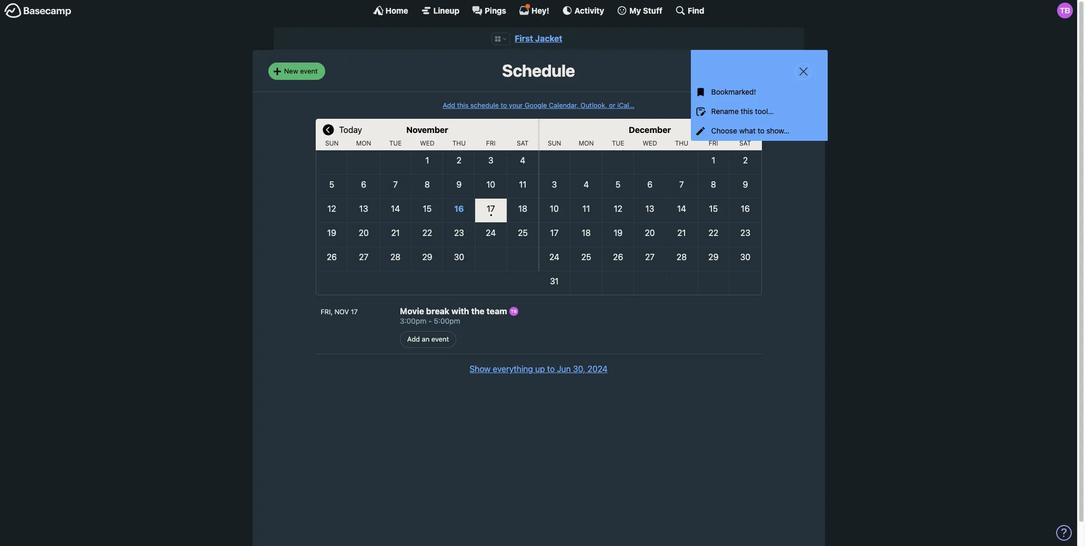 Task type: locate. For each thing, give the bounding box(es) containing it.
2 tue from the left
[[612, 139, 625, 147]]

your
[[509, 101, 523, 109]]

first jacket link
[[515, 34, 563, 43]]

my stuff
[[630, 6, 663, 15]]

jun
[[557, 365, 571, 374]]

add inside 'link'
[[407, 335, 420, 344]]

1 vertical spatial event
[[432, 335, 449, 344]]

sat
[[517, 139, 529, 147], [740, 139, 751, 147]]

2 vertical spatial to
[[547, 365, 555, 374]]

•
[[490, 211, 492, 219]]

this left schedule
[[457, 101, 469, 109]]

rename this tool…
[[712, 107, 774, 116]]

add this schedule to your google calendar, outlook, or ical…
[[443, 101, 635, 109]]

fri
[[486, 139, 496, 147], [709, 139, 718, 147]]

this
[[457, 101, 469, 109], [741, 107, 753, 116]]

to right what
[[758, 126, 765, 135]]

1 fri from the left
[[486, 139, 496, 147]]

my
[[630, 6, 641, 15]]

1 sat from the left
[[517, 139, 529, 147]]

1 horizontal spatial tue
[[612, 139, 625, 147]]

to
[[501, 101, 507, 109], [758, 126, 765, 135], [547, 365, 555, 374]]

wed down the november
[[420, 139, 435, 147]]

1 horizontal spatial fri
[[709, 139, 718, 147]]

to inside button
[[547, 365, 555, 374]]

0 horizontal spatial sat
[[517, 139, 529, 147]]

jacket
[[535, 34, 563, 43]]

rename
[[712, 107, 739, 116]]

sun
[[325, 139, 339, 147], [548, 139, 561, 147]]

thu
[[453, 139, 466, 147], [675, 139, 689, 147]]

1 horizontal spatial add
[[443, 101, 455, 109]]

1 horizontal spatial sun
[[548, 139, 561, 147]]

add this schedule to your google calendar, outlook, or ical… link
[[443, 101, 635, 109]]

thu for november
[[453, 139, 466, 147]]

this inside "link"
[[741, 107, 753, 116]]

2 horizontal spatial to
[[758, 126, 765, 135]]

everything
[[493, 365, 533, 374]]

sat down your
[[517, 139, 529, 147]]

this for rename
[[741, 107, 753, 116]]

1 wed from the left
[[420, 139, 435, 147]]

add
[[443, 101, 455, 109], [407, 335, 420, 344]]

1 horizontal spatial mon
[[579, 139, 594, 147]]

0 horizontal spatial wed
[[420, 139, 435, 147]]

sun left today link
[[325, 139, 339, 147]]

0 horizontal spatial sun
[[325, 139, 339, 147]]

wed down december
[[643, 139, 657, 147]]

add up the november
[[443, 101, 455, 109]]

2 wed from the left
[[643, 139, 657, 147]]

0 horizontal spatial to
[[501, 101, 507, 109]]

an
[[422, 335, 430, 344]]

0 horizontal spatial mon
[[356, 139, 371, 147]]

2 thu from the left
[[675, 139, 689, 147]]

1 thu from the left
[[453, 139, 466, 147]]

2 sat from the left
[[740, 139, 751, 147]]

activity link
[[562, 5, 604, 16]]

wed for december
[[643, 139, 657, 147]]

today
[[339, 125, 362, 135]]

this left tool…
[[741, 107, 753, 116]]

add left an
[[407, 335, 420, 344]]

mon for november
[[356, 139, 371, 147]]

1 horizontal spatial event
[[432, 335, 449, 344]]

1 mon from the left
[[356, 139, 371, 147]]

5:00pm
[[434, 317, 460, 326]]

1 horizontal spatial wed
[[643, 139, 657, 147]]

new event
[[284, 67, 318, 75]]

find
[[688, 6, 705, 15]]

schedule
[[502, 61, 575, 81]]

to left your
[[501, 101, 507, 109]]

first jacket
[[515, 34, 563, 43]]

1 tue from the left
[[389, 139, 402, 147]]

sat for november
[[517, 139, 529, 147]]

sat down what
[[740, 139, 751, 147]]

0 horizontal spatial thu
[[453, 139, 466, 147]]

this for add
[[457, 101, 469, 109]]

today link
[[339, 119, 362, 140]]

fri,
[[321, 308, 333, 316]]

mon down the 'today'
[[356, 139, 371, 147]]

what
[[739, 126, 756, 135]]

2024
[[588, 365, 608, 374]]

0 horizontal spatial fri
[[486, 139, 496, 147]]

add for add this schedule to your google calendar, outlook, or ical…
[[443, 101, 455, 109]]

tue right today link
[[389, 139, 402, 147]]

mon down the outlook,
[[579, 139, 594, 147]]

0 vertical spatial add
[[443, 101, 455, 109]]

the
[[471, 307, 485, 316]]

november
[[406, 125, 448, 135]]

choose what to show…
[[712, 126, 790, 135]]

calendar,
[[549, 101, 579, 109]]

1 horizontal spatial to
[[547, 365, 555, 374]]

hey!
[[532, 6, 549, 15]]

mon
[[356, 139, 371, 147], [579, 139, 594, 147]]

wed for november
[[420, 139, 435, 147]]

1 horizontal spatial sat
[[740, 139, 751, 147]]

1 horizontal spatial thu
[[675, 139, 689, 147]]

tue for december
[[612, 139, 625, 147]]

sun for november
[[325, 139, 339, 147]]

to right up
[[547, 365, 555, 374]]

fri down schedule
[[486, 139, 496, 147]]

pings
[[485, 6, 506, 15]]

1 horizontal spatial this
[[741, 107, 753, 116]]

fri down the choose
[[709, 139, 718, 147]]

choose what to show… link
[[691, 122, 828, 141]]

event right new at the top
[[300, 67, 318, 75]]

choose
[[712, 126, 737, 135]]

2 mon from the left
[[579, 139, 594, 147]]

fri, nov 17
[[321, 308, 358, 316]]

or
[[609, 101, 616, 109]]

tool…
[[755, 107, 774, 116]]

event right an
[[432, 335, 449, 344]]

2 sun from the left
[[548, 139, 561, 147]]

movie break with the team
[[400, 307, 509, 316]]

activity
[[575, 6, 604, 15]]

new
[[284, 67, 298, 75]]

add an event link
[[400, 331, 457, 349]]

my stuff button
[[617, 5, 663, 16]]

wed
[[420, 139, 435, 147], [643, 139, 657, 147]]

tyler black image
[[509, 307, 518, 316]]

tue
[[389, 139, 402, 147], [612, 139, 625, 147]]

google
[[525, 101, 547, 109]]

0 horizontal spatial this
[[457, 101, 469, 109]]

add for add an event
[[407, 335, 420, 344]]

tue down the or
[[612, 139, 625, 147]]

1 vertical spatial add
[[407, 335, 420, 344]]

new event link
[[268, 63, 325, 80]]

team
[[487, 307, 507, 316]]

tyler black image
[[1058, 3, 1073, 18]]

0 vertical spatial to
[[501, 101, 507, 109]]

event
[[300, 67, 318, 75], [432, 335, 449, 344]]

1 sun from the left
[[325, 139, 339, 147]]

sun down calendar,
[[548, 139, 561, 147]]

0 vertical spatial event
[[300, 67, 318, 75]]

2 fri from the left
[[709, 139, 718, 147]]

hey! button
[[519, 4, 549, 16]]

up
[[535, 365, 545, 374]]

bookmarked! link
[[691, 83, 828, 102]]

30,
[[573, 365, 586, 374]]

0 horizontal spatial add
[[407, 335, 420, 344]]

1 vertical spatial to
[[758, 126, 765, 135]]

0 horizontal spatial tue
[[389, 139, 402, 147]]



Task type: vqa. For each thing, say whether or not it's contained in the screenshot.
17
yes



Task type: describe. For each thing, give the bounding box(es) containing it.
find button
[[675, 5, 705, 16]]

3:00pm     -     5:00pm
[[400, 317, 460, 326]]

schedule
[[471, 101, 499, 109]]

sat for december
[[740, 139, 751, 147]]

stuff
[[643, 6, 663, 15]]

show
[[470, 365, 491, 374]]

to for calendar,
[[501, 101, 507, 109]]

add an event
[[407, 335, 449, 344]]

switch accounts image
[[4, 3, 72, 19]]

show        everything      up to        jun 30, 2024 button
[[470, 363, 608, 376]]

pings button
[[472, 5, 506, 16]]

lineup
[[434, 6, 460, 15]]

3:00pm
[[400, 317, 427, 326]]

ical…
[[618, 101, 635, 109]]

show        everything      up to        jun 30, 2024
[[470, 365, 608, 374]]

thu for december
[[675, 139, 689, 147]]

tue for november
[[389, 139, 402, 147]]

0 horizontal spatial event
[[300, 67, 318, 75]]

break
[[426, 307, 450, 316]]

fri for december
[[709, 139, 718, 147]]

event inside 'link'
[[432, 335, 449, 344]]

mon for december
[[579, 139, 594, 147]]

17
[[351, 308, 358, 316]]

-
[[429, 317, 432, 326]]

rename this tool… link
[[691, 102, 828, 122]]

movie
[[400, 307, 424, 316]]

first
[[515, 34, 533, 43]]

home
[[386, 6, 408, 15]]

fri for november
[[486, 139, 496, 147]]

home link
[[373, 5, 408, 16]]

main element
[[0, 0, 1078, 21]]

outlook,
[[581, 101, 607, 109]]

to for 2024
[[547, 365, 555, 374]]

nov
[[335, 308, 349, 316]]

bookmarked!
[[712, 88, 756, 97]]

with
[[452, 307, 469, 316]]

lineup link
[[421, 5, 460, 16]]

show…
[[767, 126, 790, 135]]

december
[[629, 125, 671, 135]]

sun for december
[[548, 139, 561, 147]]



